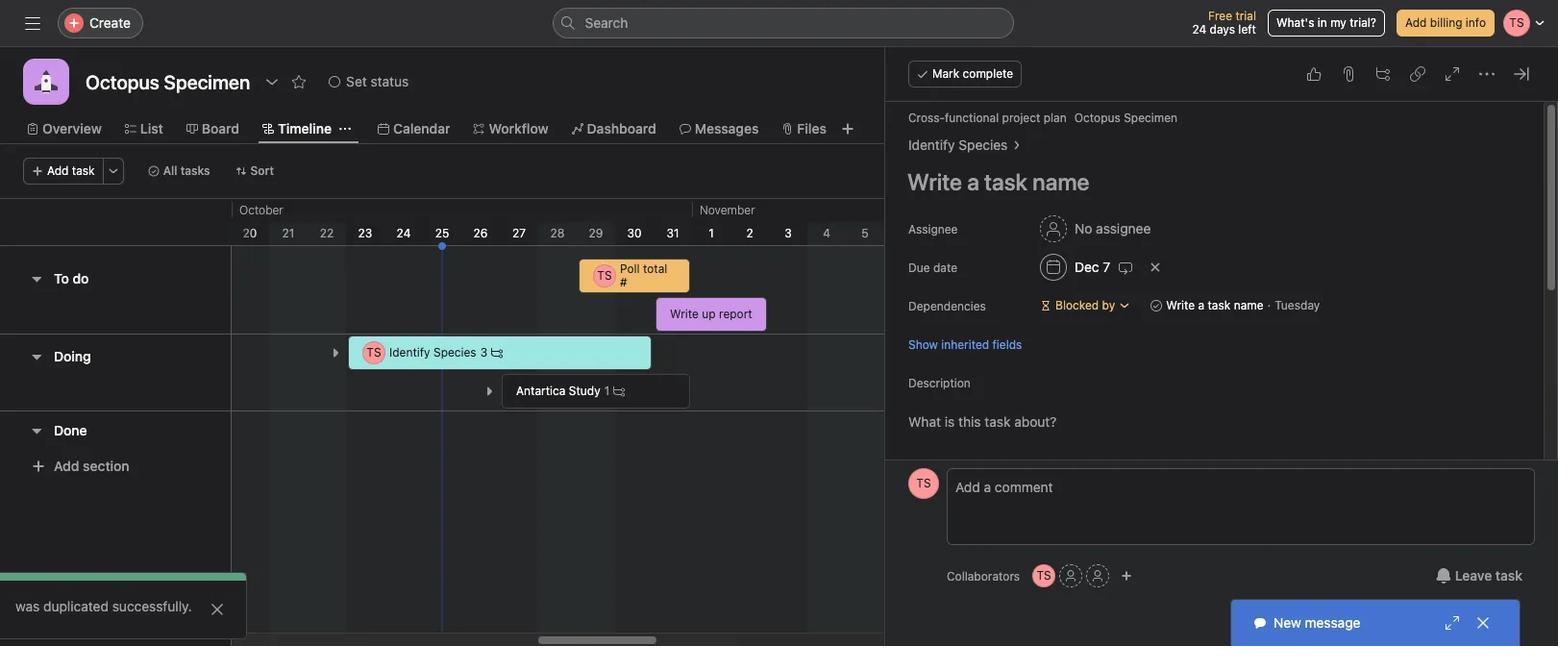 Task type: describe. For each thing, give the bounding box(es) containing it.
leave
[[1455, 567, 1492, 584]]

functional
[[945, 111, 999, 125]]

messages
[[695, 120, 759, 137]]

1 vertical spatial ts button
[[1033, 564, 1056, 587]]

31
[[667, 226, 679, 240]]

cross-functional project plan link
[[908, 111, 1067, 125]]

doing
[[54, 348, 91, 364]]

collapse task list for the section to do image
[[29, 271, 44, 286]]

trial
[[1236, 9, 1256, 23]]

all tasks button
[[139, 158, 219, 185]]

what's in my trial? button
[[1268, 10, 1385, 37]]

24 inside free trial 24 days left
[[1192, 22, 1207, 37]]

doing button
[[54, 339, 91, 374]]

tasks
[[180, 163, 210, 178]]

collapse task list for the section done image
[[29, 423, 44, 438]]

add task button
[[23, 158, 103, 185]]

poll total #
[[620, 261, 668, 289]]

my
[[1331, 15, 1347, 30]]

identify species link
[[908, 135, 1008, 156]]

assignee
[[1096, 220, 1151, 236]]

full screen image
[[1445, 66, 1460, 82]]

write up report
[[670, 307, 752, 321]]

dialog containing identify species
[[885, 47, 1558, 646]]

dec
[[1075, 259, 1099, 275]]

tuesday
[[1275, 298, 1320, 312]]

all tasks
[[163, 163, 210, 178]]

a
[[1198, 298, 1205, 312]]

sort button
[[226, 158, 283, 185]]

set
[[346, 73, 367, 89]]

0 horizontal spatial ts button
[[908, 468, 939, 499]]

cross-functional project plan octopus specimen
[[908, 111, 1178, 125]]

free trial 24 days left
[[1192, 9, 1256, 37]]

list
[[140, 120, 163, 137]]

dashboard
[[587, 120, 656, 137]]

antartica
[[516, 384, 566, 398]]

show inherited fields button
[[908, 335, 1022, 353]]

calendar
[[393, 120, 450, 137]]

create
[[89, 14, 131, 31]]

all
[[163, 163, 177, 178]]

attachments: add a file to this task, image
[[1341, 66, 1356, 82]]

add billing info button
[[1397, 10, 1495, 37]]

add section button
[[23, 449, 137, 484]]

done button
[[54, 413, 87, 448]]

more actions image
[[107, 165, 119, 177]]

28
[[550, 226, 565, 240]]

timeline link
[[262, 118, 332, 139]]

timeline
[[278, 120, 332, 137]]

free
[[1208, 9, 1232, 23]]

files
[[797, 120, 827, 137]]

tab actions image
[[339, 123, 351, 135]]

add for add billing info
[[1405, 15, 1427, 30]]

0 horizontal spatial species
[[434, 345, 476, 360]]

left
[[1239, 22, 1256, 37]]

leave task button
[[1424, 559, 1535, 593]]

mark complete
[[933, 66, 1013, 81]]

report
[[719, 307, 752, 321]]

dependencies
[[908, 299, 986, 313]]

project
[[1002, 111, 1041, 125]]

add for add section
[[54, 458, 79, 474]]

sort
[[250, 163, 274, 178]]

search
[[585, 14, 628, 31]]

octopus specimen link
[[1075, 111, 1178, 125]]

was duplicated successfully.
[[15, 598, 192, 614]]

blocked by
[[1056, 298, 1115, 312]]

add task
[[47, 163, 95, 178]]

show inherited fields
[[908, 337, 1022, 351]]

search button
[[552, 8, 1014, 38]]

write for write a task name
[[1166, 298, 1195, 312]]

show options image
[[265, 74, 280, 89]]

new message
[[1274, 614, 1361, 631]]

duplicated
[[43, 598, 109, 614]]

show subtasks for task antartica study image
[[484, 385, 495, 397]]

collapse task list for the section doing image
[[29, 349, 44, 364]]

mark
[[933, 66, 960, 81]]

successfully.
[[112, 598, 192, 614]]

name
[[1234, 298, 1264, 312]]

20
[[243, 226, 257, 240]]

write for write up report
[[670, 307, 699, 321]]

poll
[[620, 261, 640, 276]]



Task type: vqa. For each thing, say whether or not it's contained in the screenshot.
New Project Or Portfolio Image
no



Task type: locate. For each thing, give the bounding box(es) containing it.
1 horizontal spatial identify
[[908, 137, 955, 153]]

to
[[54, 270, 69, 286]]

1 horizontal spatial write
[[1166, 298, 1195, 312]]

0 vertical spatial leftcount image
[[491, 347, 503, 359]]

23
[[358, 226, 372, 240]]

leftcount image
[[491, 347, 503, 359], [614, 385, 625, 397]]

#
[[620, 275, 627, 289]]

1 right study
[[604, 384, 610, 398]]

set status
[[346, 73, 409, 89]]

1
[[709, 226, 714, 240], [604, 384, 610, 398]]

1 inside november 1
[[709, 226, 714, 240]]

1 down november
[[709, 226, 714, 240]]

rocket image
[[35, 70, 58, 93]]

0 vertical spatial ts button
[[908, 468, 939, 499]]

november
[[700, 203, 755, 217]]

1 vertical spatial 3
[[480, 345, 488, 360]]

workflow
[[489, 120, 549, 137]]

overview link
[[27, 118, 102, 139]]

add for add task
[[47, 163, 69, 178]]

due
[[908, 261, 930, 275]]

leftcount image right study
[[614, 385, 625, 397]]

29
[[589, 226, 603, 240]]

1 horizontal spatial 3
[[785, 226, 792, 240]]

24 left days
[[1192, 22, 1207, 37]]

trial?
[[1350, 15, 1377, 30]]

1 horizontal spatial leftcount image
[[614, 385, 625, 397]]

antartica study
[[516, 384, 601, 398]]

0 vertical spatial add
[[1405, 15, 1427, 30]]

clear due date image
[[1150, 261, 1161, 273]]

0 vertical spatial task
[[72, 163, 95, 178]]

1 vertical spatial leftcount image
[[614, 385, 625, 397]]

task right leave
[[1496, 567, 1523, 584]]

more actions for this task image
[[1480, 66, 1495, 82]]

0 vertical spatial identify species
[[908, 137, 1008, 153]]

billing
[[1430, 15, 1463, 30]]

4
[[823, 226, 830, 240]]

species
[[959, 137, 1008, 153], [434, 345, 476, 360]]

add billing info
[[1405, 15, 1486, 30]]

collaborators
[[947, 569, 1020, 583]]

show subtasks for task identify species image
[[330, 347, 341, 359]]

identify right show subtasks for task identify species 'image'
[[389, 345, 430, 360]]

0 horizontal spatial 1
[[604, 384, 610, 398]]

close image
[[210, 602, 225, 617]]

messages link
[[679, 118, 759, 139]]

board link
[[186, 118, 239, 139]]

leave task
[[1455, 567, 1523, 584]]

assignee
[[908, 222, 958, 236]]

None text field
[[81, 64, 255, 99]]

close details image
[[1514, 66, 1529, 82]]

cross-
[[908, 111, 945, 125]]

section
[[83, 458, 129, 474]]

specimen
[[1124, 111, 1178, 125]]

mark complete button
[[908, 61, 1022, 87]]

write left up
[[670, 307, 699, 321]]

dec 7 button
[[1032, 250, 1142, 285]]

files link
[[782, 118, 827, 139]]

add tab image
[[840, 121, 856, 137]]

add or remove collaborators image
[[1121, 570, 1133, 582]]

expand sidebar image
[[25, 15, 40, 31]]

0 vertical spatial species
[[959, 137, 1008, 153]]

info
[[1466, 15, 1486, 30]]

expand new message image
[[1445, 615, 1460, 631]]

0 vertical spatial 24
[[1192, 22, 1207, 37]]

1 horizontal spatial identify species
[[908, 137, 1008, 153]]

1 horizontal spatial task
[[1208, 298, 1231, 312]]

24 left 25
[[397, 226, 411, 240]]

task for add task
[[72, 163, 95, 178]]

3
[[785, 226, 792, 240], [480, 345, 488, 360]]

1 horizontal spatial ts button
[[1033, 564, 1056, 587]]

in
[[1318, 15, 1327, 30]]

3 left 4 on the right of the page
[[785, 226, 792, 240]]

create button
[[58, 8, 143, 38]]

5
[[862, 226, 869, 240]]

october
[[239, 203, 283, 217]]

date
[[933, 261, 958, 275]]

leftcount image up show subtasks for task antartica study icon
[[491, 347, 503, 359]]

Task Name text field
[[895, 160, 1521, 204]]

1 horizontal spatial 1
[[709, 226, 714, 240]]

inherited
[[941, 337, 989, 351]]

add left billing
[[1405, 15, 1427, 30]]

add subtask image
[[1376, 66, 1391, 82]]

0 horizontal spatial 24
[[397, 226, 411, 240]]

24
[[1192, 22, 1207, 37], [397, 226, 411, 240]]

3 up show subtasks for task antartica study icon
[[480, 345, 488, 360]]

25
[[435, 226, 449, 240]]

22
[[320, 226, 334, 240]]

identify species inside dialog
[[908, 137, 1008, 153]]

repeats image
[[1118, 260, 1134, 275]]

add to starred image
[[291, 74, 307, 89]]

2 vertical spatial add
[[54, 458, 79, 474]]

1 vertical spatial 1
[[604, 384, 610, 398]]

write
[[1166, 298, 1195, 312], [670, 307, 699, 321]]

0 horizontal spatial 3
[[480, 345, 488, 360]]

add section
[[54, 458, 129, 474]]

what's in my trial?
[[1277, 15, 1377, 30]]

to do
[[54, 270, 89, 286]]

task inside add task button
[[72, 163, 95, 178]]

0 horizontal spatial task
[[72, 163, 95, 178]]

write a task name
[[1166, 298, 1264, 312]]

done
[[54, 422, 87, 438]]

status
[[371, 73, 409, 89]]

0 vertical spatial 3
[[785, 226, 792, 240]]

1 vertical spatial identify species
[[389, 345, 476, 360]]

main content inside dialog
[[887, 102, 1521, 646]]

write left the a
[[1166, 298, 1195, 312]]

dec 7
[[1075, 259, 1111, 275]]

blocked
[[1056, 298, 1099, 312]]

27
[[512, 226, 526, 240]]

1 vertical spatial 24
[[397, 226, 411, 240]]

main content
[[887, 102, 1521, 646]]

board
[[202, 120, 239, 137]]

list link
[[125, 118, 163, 139]]

blocked by button
[[1032, 292, 1139, 319]]

1 vertical spatial task
[[1208, 298, 1231, 312]]

2
[[746, 226, 753, 240]]

no assignee button
[[1032, 211, 1160, 246]]

1 vertical spatial add
[[47, 163, 69, 178]]

0 vertical spatial 1
[[709, 226, 714, 240]]

show
[[908, 337, 938, 351]]

leftcount image for 1
[[614, 385, 625, 397]]

1 vertical spatial species
[[434, 345, 476, 360]]

search list box
[[552, 8, 1014, 38]]

what's
[[1277, 15, 1315, 30]]

due date
[[908, 261, 958, 275]]

copy task link image
[[1410, 66, 1426, 82]]

add down done "button"
[[54, 458, 79, 474]]

task for leave task
[[1496, 567, 1523, 584]]

task right the a
[[1208, 298, 1231, 312]]

0 likes. click to like this task image
[[1306, 66, 1322, 82]]

identify species
[[908, 137, 1008, 153], [389, 345, 476, 360]]

to do button
[[54, 261, 89, 296]]

calendar link
[[378, 118, 450, 139]]

task left more actions icon
[[72, 163, 95, 178]]

identify down cross-
[[908, 137, 955, 153]]

dialog
[[885, 47, 1558, 646]]

main content containing identify species
[[887, 102, 1521, 646]]

1 horizontal spatial species
[[959, 137, 1008, 153]]

add down overview link
[[47, 163, 69, 178]]

description
[[908, 376, 971, 390]]

up
[[702, 307, 716, 321]]

1 horizontal spatial 24
[[1192, 22, 1207, 37]]

do
[[73, 270, 89, 286]]

2 vertical spatial task
[[1496, 567, 1523, 584]]

2 horizontal spatial task
[[1496, 567, 1523, 584]]

0 horizontal spatial leftcount image
[[491, 347, 503, 359]]

plan
[[1044, 111, 1067, 125]]

close image
[[1476, 615, 1491, 631]]

0 horizontal spatial identify
[[389, 345, 430, 360]]

0 horizontal spatial write
[[670, 307, 699, 321]]

no
[[1075, 220, 1092, 236]]

0 vertical spatial identify
[[908, 137, 955, 153]]

leftcount image for 3
[[491, 347, 503, 359]]

task inside the leave task button
[[1496, 567, 1523, 584]]

1 vertical spatial identify
[[389, 345, 430, 360]]

fields
[[993, 337, 1022, 351]]

days
[[1210, 22, 1235, 37]]

0 horizontal spatial identify species
[[389, 345, 476, 360]]

was
[[15, 598, 40, 614]]

workflow link
[[473, 118, 549, 139]]



